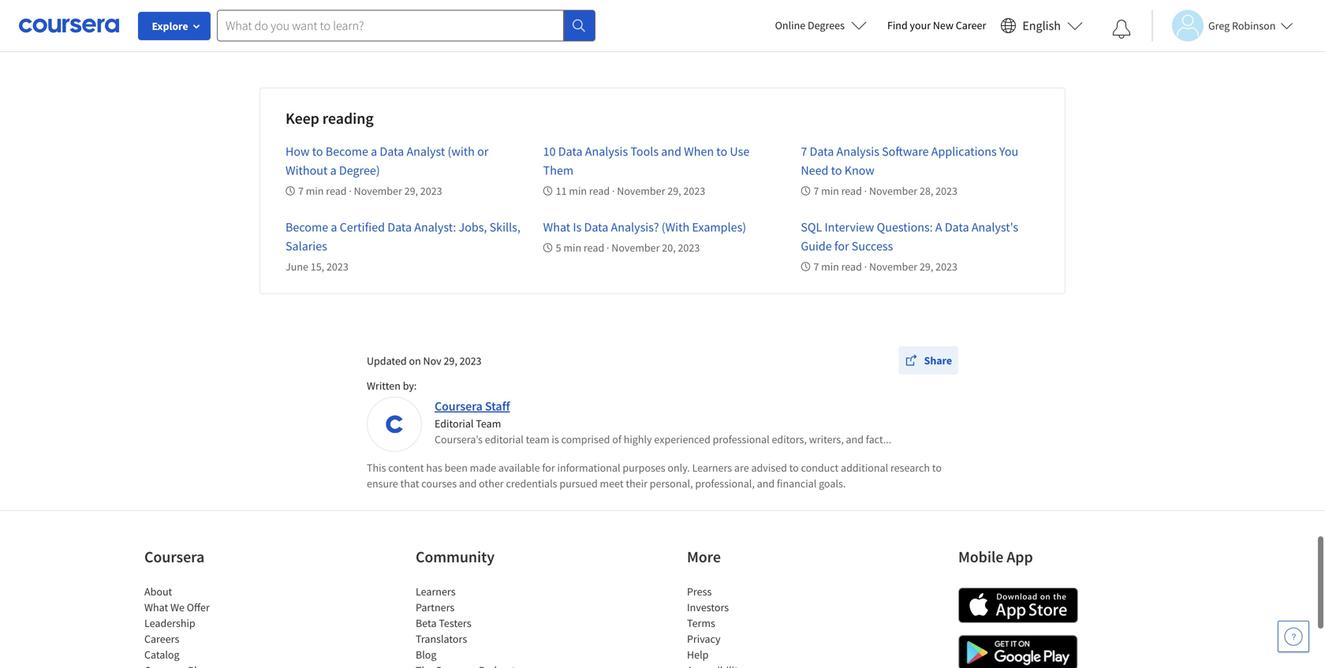 Task type: locate. For each thing, give the bounding box(es) containing it.
3 list from the left
[[687, 584, 821, 668]]

conduct
[[801, 461, 839, 475]]

read down "success"
[[841, 260, 862, 274]]

courses
[[421, 477, 457, 491]]

· down degree)
[[349, 184, 352, 198]]

0 horizontal spatial 7 min read · november 29, 2023
[[298, 184, 442, 198]]

november down degree)
[[354, 184, 402, 198]]

robinson
[[1232, 19, 1276, 33]]

for down interview on the top of the page
[[834, 238, 849, 254]]

· down the what is data analysis? (with examples) link at the top
[[607, 241, 609, 255]]

min right 11
[[569, 184, 587, 198]]

personal,
[[650, 477, 693, 491]]

beta
[[416, 616, 437, 630]]

2 vertical spatial a
[[331, 219, 337, 235]]

1 analysis from the left
[[585, 144, 628, 159]]

0 horizontal spatial learners
[[416, 585, 456, 599]]

list for coursera
[[144, 584, 278, 668]]

of
[[612, 432, 622, 447]]

data
[[380, 144, 404, 159], [558, 144, 583, 159], [810, 144, 834, 159], [388, 219, 412, 235], [584, 219, 608, 235], [945, 219, 969, 235]]

professional
[[713, 432, 770, 447]]

2023 for how to become a data analyst (with or without a degree)
[[420, 184, 442, 198]]

tools
[[631, 144, 659, 159]]

what is data analysis? (with examples)
[[543, 219, 746, 235]]

jobs,
[[459, 219, 487, 235]]

· for analysis?
[[607, 241, 609, 255]]

0 vertical spatial what
[[543, 219, 570, 235]]

29,
[[404, 184, 418, 198], [668, 184, 681, 198], [920, 260, 933, 274], [444, 354, 457, 368]]

to right "how"
[[312, 144, 323, 159]]

show notifications image
[[1112, 20, 1131, 39]]

7 data analysis software applications you need to know
[[801, 144, 1019, 178]]

become a certified data analyst: jobs, skills, salaries link
[[286, 219, 521, 254]]

11 min read · november 29, 2023
[[556, 184, 705, 198]]

november for a
[[354, 184, 402, 198]]

0 vertical spatial become
[[326, 144, 368, 159]]

learners inside this content has been made available for informational purposes only. learners are advised to conduct additional research to ensure that courses and other credentials pursued meet their personal, professional, and financial goals.
[[692, 461, 732, 475]]

is
[[573, 219, 582, 235]]

to left use
[[717, 144, 727, 159]]

for up credentials
[[542, 461, 555, 475]]

read down degree)
[[326, 184, 347, 198]]

7 min read · november 29, 2023 down "success"
[[814, 260, 958, 274]]

degree)
[[339, 163, 380, 178]]

1 list from the left
[[144, 584, 278, 668]]

1 vertical spatial a
[[330, 163, 337, 178]]

what left is
[[543, 219, 570, 235]]

read
[[326, 184, 347, 198], [589, 184, 610, 198], [841, 184, 862, 198], [584, 241, 604, 255], [841, 260, 862, 274]]

2023 right 28,
[[936, 184, 958, 198]]

min down guide
[[821, 260, 839, 274]]

a left 'certified'
[[331, 219, 337, 235]]

written
[[367, 379, 401, 393]]

coursera inside coursera staff editorial team coursera's editorial team is comprised of highly experienced professional editors, writers, and fact...
[[435, 398, 483, 414]]

(with
[[662, 219, 690, 235]]

7 up need
[[801, 144, 807, 159]]

2023 right 15,
[[327, 260, 348, 274]]

· up analysis?
[[612, 184, 615, 198]]

2023 down a
[[936, 260, 958, 274]]

min for 10
[[569, 184, 587, 198]]

find your new career
[[887, 18, 986, 32]]

7 min read · november 29, 2023 for questions:
[[814, 260, 958, 274]]

pursued
[[560, 477, 598, 491]]

data inside sql interview questions: a data analyst's guide for success
[[945, 219, 969, 235]]

updated on nov 29, 2023
[[367, 354, 482, 368]]

or
[[477, 144, 489, 159]]

november left 28,
[[869, 184, 918, 198]]

0 horizontal spatial analysis
[[585, 144, 628, 159]]

find your new career link
[[880, 16, 994, 35]]

2023 for 7 data analysis software applications you need to know
[[936, 184, 958, 198]]

list item down catalog link
[[144, 663, 278, 668]]

a up degree)
[[371, 144, 377, 159]]

0 horizontal spatial for
[[542, 461, 555, 475]]

None search field
[[217, 10, 596, 41]]

2 horizontal spatial list
[[687, 584, 821, 668]]

editors,
[[772, 432, 807, 447]]

what we offer link
[[144, 600, 210, 615]]

2023
[[420, 184, 442, 198], [683, 184, 705, 198], [936, 184, 958, 198], [678, 241, 700, 255], [327, 260, 348, 274], [936, 260, 958, 274], [460, 354, 482, 368]]

degrees
[[808, 18, 845, 32]]

29, down how to become a data analyst (with or without a degree) link
[[404, 184, 418, 198]]

0 vertical spatial 7 min read · november 29, 2023
[[298, 184, 442, 198]]

coursera up about
[[144, 547, 204, 567]]

that
[[400, 477, 419, 491]]

0 vertical spatial coursera
[[435, 398, 483, 414]]

3 list item from the left
[[687, 663, 821, 668]]

help link
[[687, 648, 709, 662]]

november down 10 data analysis tools and when to use them link
[[617, 184, 665, 198]]

29, up (with
[[668, 184, 681, 198]]

and down the been
[[459, 477, 477, 491]]

1 vertical spatial learners
[[416, 585, 456, 599]]

min for how
[[306, 184, 324, 198]]

1 horizontal spatial analysis
[[837, 144, 879, 159]]

additional
[[841, 461, 888, 475]]

read right 5 on the left of page
[[584, 241, 604, 255]]

· for a
[[864, 260, 867, 274]]

to right research
[[932, 461, 942, 475]]

data left analyst
[[380, 144, 404, 159]]

7 down guide
[[814, 260, 819, 274]]

list item
[[144, 663, 278, 668], [416, 663, 550, 668], [687, 663, 821, 668]]

1 horizontal spatial for
[[834, 238, 849, 254]]

0 vertical spatial a
[[371, 144, 377, 159]]

november down analysis?
[[612, 241, 660, 255]]

this content has been made available for informational purposes only. learners are advised to conduct additional research to ensure that courses and other credentials pursued meet their personal, professional, and financial goals.
[[367, 461, 942, 491]]

november for software
[[869, 184, 918, 198]]

translators link
[[416, 632, 467, 646]]

coursera up editorial
[[435, 398, 483, 414]]

min
[[306, 184, 324, 198], [569, 184, 587, 198], [821, 184, 839, 198], [564, 241, 581, 255], [821, 260, 839, 274]]

1 list item from the left
[[144, 663, 278, 668]]

read for 7
[[841, 184, 862, 198]]

0 horizontal spatial list
[[144, 584, 278, 668]]

2023 down when in the right of the page
[[683, 184, 705, 198]]

analyst
[[407, 144, 445, 159]]

other
[[479, 477, 504, 491]]

7 min read · november 28, 2023
[[814, 184, 958, 198]]

november down "success"
[[869, 260, 918, 274]]

on
[[409, 354, 421, 368]]

1 horizontal spatial list
[[416, 584, 550, 668]]

1 vertical spatial coursera
[[144, 547, 204, 567]]

min down without
[[306, 184, 324, 198]]

1 vertical spatial for
[[542, 461, 555, 475]]

29, right nov
[[444, 354, 457, 368]]

use
[[730, 144, 750, 159]]

read for sql
[[841, 260, 862, 274]]

0 vertical spatial learners
[[692, 461, 732, 475]]

become up salaries
[[286, 219, 328, 235]]

15,
[[311, 260, 324, 274]]

2 list item from the left
[[416, 663, 550, 668]]

data left analyst: at the left top of the page
[[388, 219, 412, 235]]

translators
[[416, 632, 467, 646]]

2023 right "20,"
[[678, 241, 700, 255]]

become up degree)
[[326, 144, 368, 159]]

list item for more
[[687, 663, 821, 668]]

become
[[326, 144, 368, 159], [286, 219, 328, 235]]

min for what
[[564, 241, 581, 255]]

data right is
[[584, 219, 608, 235]]

2023 up analyst: at the left top of the page
[[420, 184, 442, 198]]

read right 11
[[589, 184, 610, 198]]

analyst's
[[972, 219, 1018, 235]]

1 horizontal spatial what
[[543, 219, 570, 235]]

help center image
[[1284, 627, 1303, 646]]

· for software
[[864, 184, 867, 198]]

1 vertical spatial become
[[286, 219, 328, 235]]

need
[[801, 163, 829, 178]]

list containing about
[[144, 584, 278, 668]]

to inside how to become a data analyst (with or without a degree)
[[312, 144, 323, 159]]

guide
[[801, 238, 832, 254]]

0 vertical spatial for
[[834, 238, 849, 254]]

1 horizontal spatial list item
[[416, 663, 550, 668]]

get it on google play image
[[958, 635, 1078, 668]]

a left degree)
[[330, 163, 337, 178]]

learners up partners link
[[416, 585, 456, 599]]

· down know
[[864, 184, 867, 198]]

share button
[[899, 346, 958, 375], [899, 346, 958, 375]]

7 for sql interview questions: a data analyst's guide for success
[[814, 260, 819, 274]]

7 min read · november 29, 2023 for become
[[298, 184, 442, 198]]

list item down privacy
[[687, 663, 821, 668]]

· for tools
[[612, 184, 615, 198]]

applications
[[931, 144, 997, 159]]

about
[[144, 585, 172, 599]]

5
[[556, 241, 561, 255]]

analysis for tools
[[585, 144, 628, 159]]

and left "fact..."
[[846, 432, 864, 447]]

coursera staff link
[[435, 398, 510, 414]]

min down need
[[821, 184, 839, 198]]

1 vertical spatial 7 min read · november 29, 2023
[[814, 260, 958, 274]]

1 vertical spatial what
[[144, 600, 168, 615]]

1 horizontal spatial 7 min read · november 29, 2023
[[814, 260, 958, 274]]

find
[[887, 18, 908, 32]]

advised
[[751, 461, 787, 475]]

analysis inside 10 data analysis tools and when to use them
[[585, 144, 628, 159]]

interview
[[825, 219, 874, 235]]

list
[[144, 584, 278, 668], [416, 584, 550, 668], [687, 584, 821, 668]]

team
[[526, 432, 549, 447]]

and down advised at the right
[[757, 477, 775, 491]]

data up need
[[810, 144, 834, 159]]

0 horizontal spatial what
[[144, 600, 168, 615]]

analysis left the tools
[[585, 144, 628, 159]]

data right 10
[[558, 144, 583, 159]]

1 horizontal spatial learners
[[692, 461, 732, 475]]

learners up professional,
[[692, 461, 732, 475]]

to right need
[[831, 163, 842, 178]]

7 min read · november 29, 2023 down degree)
[[298, 184, 442, 198]]

a inside the become a certified data analyst: jobs, skills, salaries june 15, 2023
[[331, 219, 337, 235]]

are
[[734, 461, 749, 475]]

analysis up know
[[837, 144, 879, 159]]

press link
[[687, 585, 712, 599]]

questions:
[[877, 219, 933, 235]]

7 down without
[[298, 184, 304, 198]]

and right the tools
[[661, 144, 682, 159]]

29, for a
[[404, 184, 418, 198]]

what
[[543, 219, 570, 235], [144, 600, 168, 615]]

list containing learners
[[416, 584, 550, 668]]

coursera image
[[19, 13, 119, 38]]

download on the app store image
[[958, 588, 1078, 623]]

more
[[687, 547, 721, 567]]

29, down sql interview questions: a data analyst's guide for success link
[[920, 260, 933, 274]]

what down about "link"
[[144, 600, 168, 615]]

catalog
[[144, 648, 180, 662]]

list item for coursera
[[144, 663, 278, 668]]

read down know
[[841, 184, 862, 198]]

· for a
[[349, 184, 352, 198]]

only.
[[668, 461, 690, 475]]

11
[[556, 184, 567, 198]]

min right 5 on the left of page
[[564, 241, 581, 255]]

2 horizontal spatial list item
[[687, 663, 821, 668]]

and inside 10 data analysis tools and when to use them
[[661, 144, 682, 159]]

2023 for 10 data analysis tools and when to use them
[[683, 184, 705, 198]]

data inside 10 data analysis tools and when to use them
[[558, 144, 583, 159]]

data right a
[[945, 219, 969, 235]]

made
[[470, 461, 496, 475]]

0 horizontal spatial list item
[[144, 663, 278, 668]]

we
[[170, 600, 185, 615]]

analysis inside 7 data analysis software applications you need to know
[[837, 144, 879, 159]]

to up financial
[[789, 461, 799, 475]]

min for sql
[[821, 260, 839, 274]]

software
[[882, 144, 929, 159]]

list containing press
[[687, 584, 821, 668]]

7
[[801, 144, 807, 159], [298, 184, 304, 198], [814, 184, 819, 198], [814, 260, 819, 274]]

(with
[[448, 144, 475, 159]]

november
[[354, 184, 402, 198], [617, 184, 665, 198], [869, 184, 918, 198], [612, 241, 660, 255], [869, 260, 918, 274]]

1 horizontal spatial coursera
[[435, 398, 483, 414]]

· down "success"
[[864, 260, 867, 274]]

2 list from the left
[[416, 584, 550, 668]]

november for tools
[[617, 184, 665, 198]]

explore
[[152, 19, 188, 33]]

list item down translators
[[416, 663, 550, 668]]

0 horizontal spatial coursera
[[144, 547, 204, 567]]

7 down need
[[814, 184, 819, 198]]

become inside the become a certified data analyst: jobs, skills, salaries june 15, 2023
[[286, 219, 328, 235]]

how to become a data analyst (with or without a degree) link
[[286, 144, 489, 178]]

2 analysis from the left
[[837, 144, 879, 159]]



Task type: describe. For each thing, give the bounding box(es) containing it.
press investors terms privacy help
[[687, 585, 729, 662]]

is
[[552, 432, 559, 447]]

editorial
[[435, 417, 474, 431]]

data inside how to become a data analyst (with or without a degree)
[[380, 144, 404, 159]]

offer
[[187, 600, 210, 615]]

help
[[687, 648, 709, 662]]

read for what
[[584, 241, 604, 255]]

how to become a data analyst (with or without a degree)
[[286, 144, 489, 178]]

learners link
[[416, 585, 456, 599]]

privacy link
[[687, 632, 721, 646]]

investors
[[687, 600, 729, 615]]

coursera's
[[435, 432, 483, 447]]

press
[[687, 585, 712, 599]]

list item for community
[[416, 663, 550, 668]]

2023 right nov
[[460, 354, 482, 368]]

career
[[956, 18, 986, 32]]

coursera for coursera
[[144, 547, 204, 567]]

2023 for sql interview questions: a data analyst's guide for success
[[936, 260, 958, 274]]

reading
[[322, 109, 374, 128]]

english button
[[994, 0, 1089, 51]]

your
[[910, 18, 931, 32]]

november for analysis?
[[612, 241, 660, 255]]

7 for how to become a data analyst (with or without a degree)
[[298, 184, 304, 198]]

you
[[999, 144, 1019, 159]]

10
[[543, 144, 556, 159]]

new
[[933, 18, 954, 32]]

writers,
[[809, 432, 844, 447]]

what inside about what we offer leadership careers catalog
[[144, 600, 168, 615]]

data inside the become a certified data analyst: jobs, skills, salaries june 15, 2023
[[388, 219, 412, 235]]

goals.
[[819, 477, 846, 491]]

blog
[[416, 648, 437, 662]]

2023 for what is data analysis? (with examples)
[[678, 241, 700, 255]]

online degrees button
[[763, 8, 880, 43]]

to inside 10 data analysis tools and when to use them
[[717, 144, 727, 159]]

online
[[775, 18, 806, 32]]

editorial
[[485, 432, 524, 447]]

credentials
[[506, 477, 557, 491]]

about link
[[144, 585, 172, 599]]

written by:
[[367, 379, 417, 393]]

testers
[[439, 616, 471, 630]]

coursera for coursera staff editorial team coursera's editorial team is comprised of highly experienced professional editors, writers, and fact...
[[435, 398, 483, 414]]

partners
[[416, 600, 455, 615]]

june
[[286, 260, 308, 274]]

content
[[388, 461, 424, 475]]

salaries
[[286, 238, 327, 254]]

comprised
[[561, 432, 610, 447]]

leadership link
[[144, 616, 195, 630]]

sql
[[801, 219, 822, 235]]

analyst:
[[414, 219, 456, 235]]

min for 7
[[821, 184, 839, 198]]

community
[[416, 547, 495, 567]]

read for how
[[326, 184, 347, 198]]

partners link
[[416, 600, 455, 615]]

29, for tools
[[668, 184, 681, 198]]

become a certified data analyst: jobs, skills, salaries june 15, 2023
[[286, 219, 521, 274]]

careers link
[[144, 632, 179, 646]]

5 min read · november 20, 2023
[[556, 241, 700, 255]]

2023 inside the become a certified data analyst: jobs, skills, salaries june 15, 2023
[[327, 260, 348, 274]]

certified
[[340, 219, 385, 235]]

become inside how to become a data analyst (with or without a degree)
[[326, 144, 368, 159]]

7 inside 7 data analysis software applications you need to know
[[801, 144, 807, 159]]

for inside this content has been made available for informational purposes only. learners are advised to conduct additional research to ensure that courses and other credentials pursued meet their personal, professional, and financial goals.
[[542, 461, 555, 475]]

when
[[684, 144, 714, 159]]

success
[[852, 238, 893, 254]]

updated
[[367, 354, 407, 368]]

analysis for software
[[837, 144, 879, 159]]

about what we offer leadership careers catalog
[[144, 585, 210, 662]]

keep reading
[[286, 109, 374, 128]]

and inside coursera staff editorial team coursera's editorial team is comprised of highly experienced professional editors, writers, and fact...
[[846, 432, 864, 447]]

sql interview questions: a data analyst's guide for success
[[801, 219, 1018, 254]]

share
[[924, 354, 952, 368]]

greg robinson button
[[1152, 10, 1293, 41]]

analysis?
[[611, 219, 659, 235]]

list for community
[[416, 584, 550, 668]]

29, for a
[[920, 260, 933, 274]]

informational
[[557, 461, 620, 475]]

data inside 7 data analysis software applications you need to know
[[810, 144, 834, 159]]

privacy
[[687, 632, 721, 646]]

investors link
[[687, 600, 729, 615]]

mobile
[[958, 547, 1004, 567]]

has
[[426, 461, 442, 475]]

28,
[[920, 184, 933, 198]]

online degrees
[[775, 18, 845, 32]]

for inside sql interview questions: a data analyst's guide for success
[[834, 238, 849, 254]]

how
[[286, 144, 310, 159]]

list for more
[[687, 584, 821, 668]]

financial
[[777, 477, 817, 491]]

7 for 7 data analysis software applications you need to know
[[814, 184, 819, 198]]

november for a
[[869, 260, 918, 274]]

learners inside learners partners beta testers translators blog
[[416, 585, 456, 599]]

ensure
[[367, 477, 398, 491]]

What do you want to learn? text field
[[217, 10, 564, 41]]

keep
[[286, 109, 319, 128]]

skills,
[[490, 219, 521, 235]]

to inside 7 data analysis software applications you need to know
[[831, 163, 842, 178]]

this
[[367, 461, 386, 475]]

by:
[[403, 379, 417, 393]]

fact...
[[866, 432, 892, 447]]

coursera staff editorial team coursera's editorial team is comprised of highly experienced professional editors, writers, and fact...
[[435, 398, 892, 447]]

them
[[543, 163, 574, 178]]

english
[[1023, 18, 1061, 34]]

without
[[286, 163, 328, 178]]

10 data analysis tools and when to use them link
[[543, 144, 750, 178]]

read for 10
[[589, 184, 610, 198]]

highly
[[624, 432, 652, 447]]

sql interview questions: a data analyst's guide for success link
[[801, 219, 1018, 254]]

coursera staff image
[[369, 399, 420, 450]]

blog link
[[416, 648, 437, 662]]

staff
[[485, 398, 510, 414]]

research
[[891, 461, 930, 475]]



Task type: vqa. For each thing, say whether or not it's contained in the screenshot.


